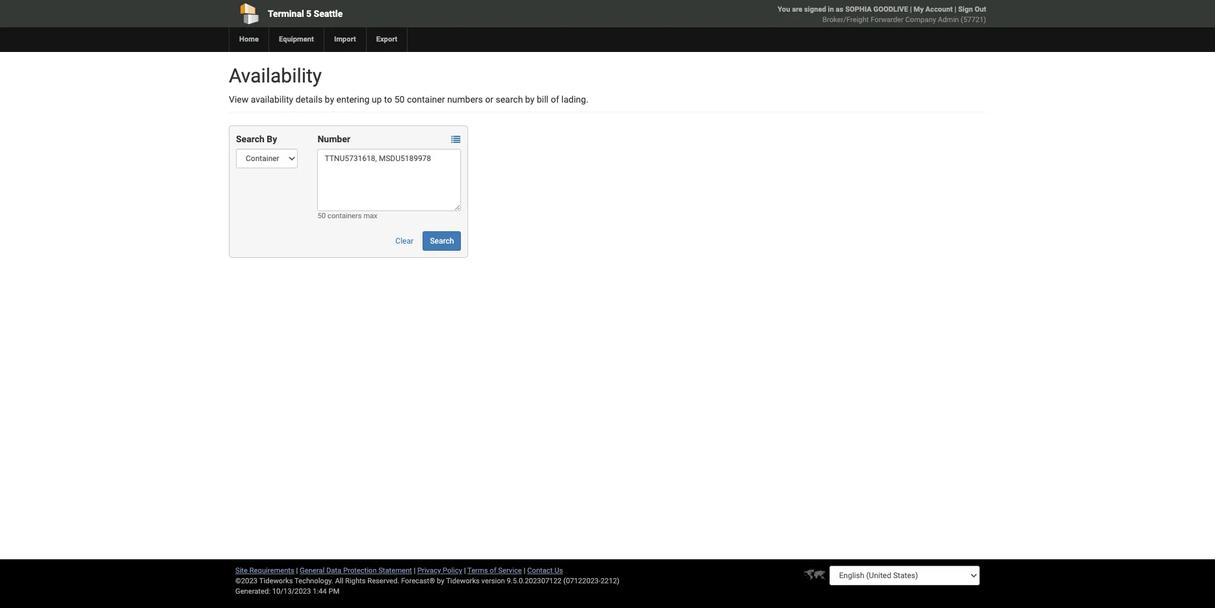 Task type: locate. For each thing, give the bounding box(es) containing it.
clear button
[[389, 232, 421, 251]]

or
[[485, 94, 494, 105]]

50 right "to"
[[395, 94, 405, 105]]

requirements
[[250, 567, 295, 576]]

max
[[364, 212, 378, 220]]

containers
[[328, 212, 362, 220]]

policy
[[443, 567, 462, 576]]

search right clear
[[430, 237, 454, 246]]

10/13/2023
[[272, 588, 311, 596]]

in
[[828, 5, 834, 14]]

| up 9.5.0.202307122
[[524, 567, 526, 576]]

details
[[296, 94, 323, 105]]

search button
[[423, 232, 461, 251]]

of right bill
[[551, 94, 559, 105]]

(57721)
[[961, 16, 987, 24]]

site
[[235, 567, 248, 576]]

technology.
[[295, 578, 333, 586]]

by left bill
[[525, 94, 535, 105]]

are
[[792, 5, 803, 14]]

0 horizontal spatial search
[[236, 134, 265, 144]]

equipment link
[[269, 27, 324, 52]]

lading.
[[562, 94, 589, 105]]

1 vertical spatial of
[[490, 567, 497, 576]]

home link
[[229, 27, 269, 52]]

of up the version
[[490, 567, 497, 576]]

0 vertical spatial 50
[[395, 94, 405, 105]]

equipment
[[279, 35, 314, 44]]

search for search
[[430, 237, 454, 246]]

by inside 'site requirements | general data protection statement | privacy policy | terms of service | contact us ©2023 tideworks technology. all rights reserved. forecast® by tideworks version 9.5.0.202307122 (07122023-2212) generated: 10/13/2023 1:44 pm'
[[437, 578, 445, 586]]

sign
[[959, 5, 973, 14]]

to
[[384, 94, 392, 105]]

export link
[[366, 27, 407, 52]]

container
[[407, 94, 445, 105]]

of inside 'site requirements | general data protection statement | privacy policy | terms of service | contact us ©2023 tideworks technology. all rights reserved. forecast® by tideworks version 9.5.0.202307122 (07122023-2212) generated: 10/13/2023 1:44 pm'
[[490, 567, 497, 576]]

up
[[372, 94, 382, 105]]

1 horizontal spatial of
[[551, 94, 559, 105]]

50
[[395, 94, 405, 105], [318, 212, 326, 220]]

numbers
[[447, 94, 483, 105]]

search left by
[[236, 134, 265, 144]]

view availability details by entering up to 50 container numbers or search by bill of lading.
[[229, 94, 589, 105]]

general data protection statement link
[[300, 567, 412, 576]]

0 horizontal spatial of
[[490, 567, 497, 576]]

seattle
[[314, 8, 343, 19]]

50 left containers
[[318, 212, 326, 220]]

0 horizontal spatial by
[[325, 94, 334, 105]]

search
[[236, 134, 265, 144], [430, 237, 454, 246]]

you
[[778, 5, 791, 14]]

0 horizontal spatial 50
[[318, 212, 326, 220]]

import
[[334, 35, 356, 44]]

terminal
[[268, 8, 304, 19]]

Number text field
[[318, 149, 461, 211]]

protection
[[343, 567, 377, 576]]

search inside button
[[430, 237, 454, 246]]

1:44
[[313, 588, 327, 596]]

site requirements | general data protection statement | privacy policy | terms of service | contact us ©2023 tideworks technology. all rights reserved. forecast® by tideworks version 9.5.0.202307122 (07122023-2212) generated: 10/13/2023 1:44 pm
[[235, 567, 620, 596]]

broker/freight
[[823, 16, 869, 24]]

1 horizontal spatial by
[[437, 578, 445, 586]]

company
[[906, 16, 937, 24]]

you are signed in as sophia goodlive | my account | sign out broker/freight forwarder company admin (57721)
[[778, 5, 987, 24]]

forwarder
[[871, 16, 904, 24]]

entering
[[337, 94, 370, 105]]

0 vertical spatial search
[[236, 134, 265, 144]]

0 vertical spatial of
[[551, 94, 559, 105]]

by right details
[[325, 94, 334, 105]]

by
[[325, 94, 334, 105], [525, 94, 535, 105], [437, 578, 445, 586]]

1 vertical spatial search
[[430, 237, 454, 246]]

1 horizontal spatial 50
[[395, 94, 405, 105]]

terms of service link
[[468, 567, 522, 576]]

|
[[910, 5, 912, 14], [955, 5, 957, 14], [296, 567, 298, 576], [414, 567, 416, 576], [464, 567, 466, 576], [524, 567, 526, 576]]

privacy
[[418, 567, 441, 576]]

by
[[267, 134, 277, 144]]

as
[[836, 5, 844, 14]]

terms
[[468, 567, 488, 576]]

1 horizontal spatial search
[[430, 237, 454, 246]]

by down privacy policy "link"
[[437, 578, 445, 586]]

of
[[551, 94, 559, 105], [490, 567, 497, 576]]



Task type: describe. For each thing, give the bounding box(es) containing it.
sophia
[[846, 5, 872, 14]]

number
[[318, 134, 350, 144]]

pm
[[329, 588, 340, 596]]

| up forecast®
[[414, 567, 416, 576]]

| left my
[[910, 5, 912, 14]]

5
[[306, 8, 312, 19]]

search for search by
[[236, 134, 265, 144]]

1 vertical spatial 50
[[318, 212, 326, 220]]

contact
[[527, 567, 553, 576]]

©2023 tideworks
[[235, 578, 293, 586]]

export
[[376, 35, 398, 44]]

bill
[[537, 94, 549, 105]]

site requirements link
[[235, 567, 295, 576]]

search by
[[236, 134, 277, 144]]

home
[[239, 35, 259, 44]]

admin
[[938, 16, 959, 24]]

reserved.
[[368, 578, 400, 586]]

terminal 5 seattle
[[268, 8, 343, 19]]

tideworks
[[446, 578, 480, 586]]

rights
[[345, 578, 366, 586]]

search
[[496, 94, 523, 105]]

privacy policy link
[[418, 567, 462, 576]]

general
[[300, 567, 325, 576]]

service
[[498, 567, 522, 576]]

sign out link
[[959, 5, 987, 14]]

my
[[914, 5, 924, 14]]

version
[[482, 578, 505, 586]]

us
[[555, 567, 563, 576]]

2 horizontal spatial by
[[525, 94, 535, 105]]

view
[[229, 94, 249, 105]]

goodlive
[[874, 5, 909, 14]]

data
[[326, 567, 342, 576]]

account
[[926, 5, 953, 14]]

signed
[[805, 5, 827, 14]]

50 containers max
[[318, 212, 378, 220]]

my account link
[[914, 5, 953, 14]]

clear
[[396, 237, 414, 246]]

(07122023-
[[564, 578, 601, 586]]

| left sign
[[955, 5, 957, 14]]

import link
[[324, 27, 366, 52]]

| left general
[[296, 567, 298, 576]]

terminal 5 seattle link
[[229, 0, 533, 27]]

9.5.0.202307122
[[507, 578, 562, 586]]

availability
[[251, 94, 293, 105]]

contact us link
[[527, 567, 563, 576]]

show list image
[[452, 135, 461, 145]]

availability
[[229, 64, 322, 87]]

2212)
[[601, 578, 620, 586]]

out
[[975, 5, 987, 14]]

generated:
[[235, 588, 271, 596]]

all
[[335, 578, 344, 586]]

| up tideworks
[[464, 567, 466, 576]]

forecast®
[[401, 578, 435, 586]]

statement
[[379, 567, 412, 576]]



Task type: vqa. For each thing, say whether or not it's contained in the screenshot.
the bottommost the "Export"
no



